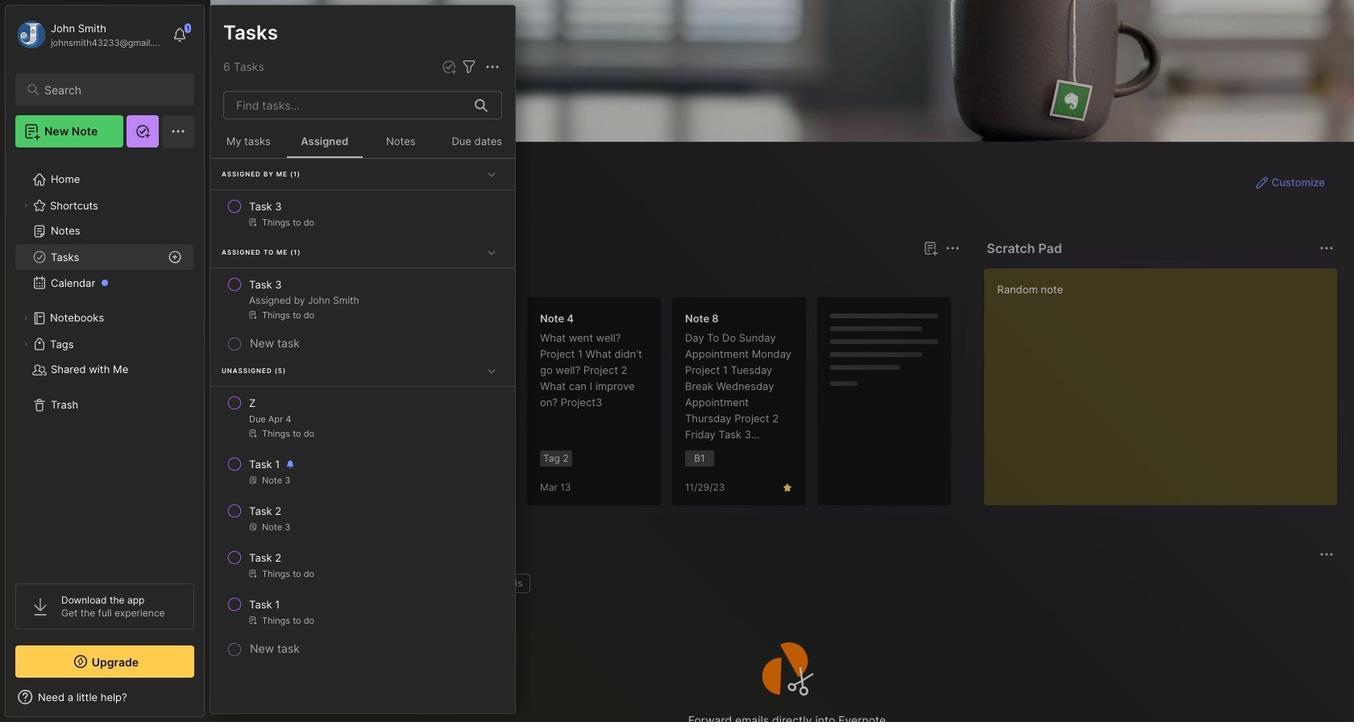 Task type: describe. For each thing, give the bounding box(es) containing it.
1 tab list from the top
[[239, 268, 958, 287]]

2 tab list from the top
[[239, 574, 1331, 593]]

expand notebooks image
[[21, 314, 31, 323]]

More actions and view options field
[[479, 57, 502, 77]]

5 row from the top
[[217, 496, 509, 540]]

WHAT'S NEW field
[[6, 684, 204, 710]]

task 2 8 cell
[[249, 503, 281, 519]]

more actions and view options image
[[483, 57, 502, 77]]

collapse assignedbyme image
[[484, 166, 500, 182]]

collapse unassigned image
[[484, 362, 500, 379]]

1 row from the top
[[217, 192, 509, 235]]

z 6 cell
[[249, 395, 256, 411]]

task 2 9 cell
[[249, 550, 281, 566]]

7 row from the top
[[217, 590, 509, 633]]



Task type: locate. For each thing, give the bounding box(es) containing it.
click to collapse image
[[204, 692, 216, 712]]

filter tasks image
[[459, 57, 479, 77]]

row group
[[210, 159, 515, 661], [236, 297, 1354, 516]]

None search field
[[44, 80, 180, 99]]

new task image
[[441, 59, 457, 75]]

task 1 7 cell
[[249, 456, 280, 472]]

none search field inside main element
[[44, 80, 180, 99]]

1 vertical spatial tab list
[[239, 574, 1331, 593]]

task 3 1 cell
[[249, 198, 282, 214]]

task 3 3 cell
[[249, 276, 282, 293]]

main element
[[0, 0, 210, 722]]

Start writing… text field
[[997, 268, 1336, 492]]

tab
[[239, 268, 287, 287], [293, 268, 358, 287], [239, 574, 301, 593], [307, 574, 356, 593], [485, 574, 530, 593]]

tree inside main element
[[6, 157, 204, 569]]

tab list
[[239, 268, 958, 287], [239, 574, 1331, 593]]

collapse assignedtome image
[[484, 244, 500, 260]]

3 row from the top
[[217, 388, 509, 447]]

row
[[217, 192, 509, 235], [217, 270, 509, 328], [217, 388, 509, 447], [217, 450, 509, 493], [217, 496, 509, 540], [217, 543, 509, 587], [217, 590, 509, 633]]

task 1 10 cell
[[249, 596, 280, 613]]

0 vertical spatial tab list
[[239, 268, 958, 287]]

4 row from the top
[[217, 450, 509, 493]]

Search text field
[[44, 82, 180, 98]]

Filter tasks field
[[459, 57, 479, 77]]

tree
[[6, 157, 204, 569]]

6 row from the top
[[217, 543, 509, 587]]

2 row from the top
[[217, 270, 509, 328]]

expand tags image
[[21, 339, 31, 349]]

Account field
[[15, 19, 164, 51]]

Find tasks… text field
[[226, 92, 465, 118]]



Task type: vqa. For each thing, say whether or not it's contained in the screenshot.
Collapse AssignedToMe image
yes



